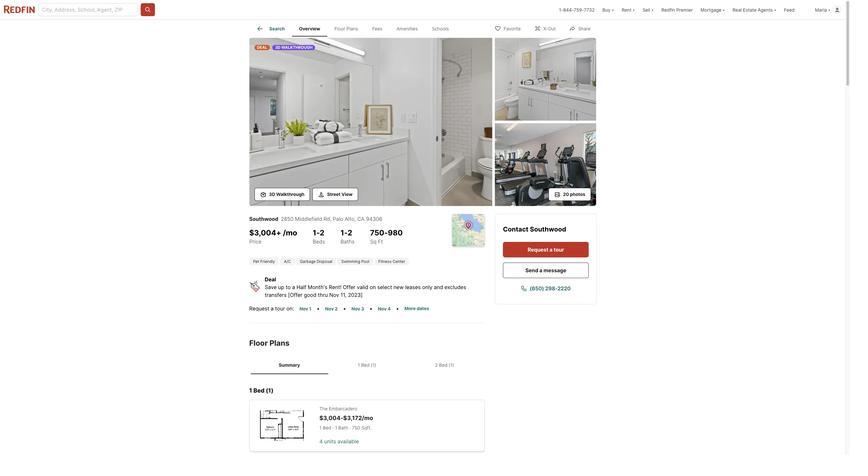 Task type: vqa. For each thing, say whether or not it's contained in the screenshot.
Rent!
yes



Task type: describe. For each thing, give the bounding box(es) containing it.
summary
[[279, 363, 300, 368]]

street
[[327, 192, 341, 197]]

feed button
[[781, 0, 812, 19]]

nov inside deal save up to a half month's rent! offer valid on select new leases only and excludes transfers [offer good thru nov 11, 2023]
[[330, 292, 339, 299]]

1-844-759-7732 link
[[560, 7, 595, 12]]

0 horizontal spatial floor
[[249, 339, 268, 348]]

send
[[526, 267, 539, 274]]

the embarcadero image
[[260, 411, 304, 441]]

contact
[[503, 226, 529, 233]]

tour for request a tour
[[554, 247, 564, 253]]

sell ▾
[[643, 7, 654, 12]]

3d for 3d walkthrough
[[269, 192, 275, 197]]

price
[[249, 238, 262, 245]]

1 bed · 1 bath · 750 sqft.
[[320, 426, 372, 431]]

fitness center
[[379, 259, 406, 264]]

▾ for sell ▾
[[652, 7, 654, 12]]

walkthrough
[[276, 192, 305, 197]]

(1) for 2 bed (1) tab
[[449, 363, 455, 368]]

rent ▾ button
[[618, 0, 639, 19]]

request for request a tour
[[528, 247, 549, 253]]

send a message
[[526, 267, 567, 274]]

only
[[423, 284, 433, 291]]

2 inside 2 bed (1) tab
[[436, 363, 438, 368]]

759-
[[574, 7, 584, 12]]

City, Address, School, Agent, ZIP search field
[[39, 3, 138, 16]]

redfin
[[662, 7, 676, 12]]

fees tab
[[366, 21, 390, 37]]

0 horizontal spatial plans
[[270, 339, 290, 348]]

▾ for mortgage ▾
[[723, 7, 726, 12]]

▾ for rent ▾
[[633, 7, 635, 12]]

ft
[[378, 238, 383, 245]]

middlefield
[[295, 216, 322, 222]]

share button
[[564, 22, 597, 35]]

1 vertical spatial floor plans
[[249, 339, 290, 348]]

mortgage
[[701, 7, 722, 12]]

sell ▾ button
[[639, 0, 658, 19]]

3d walkthrough
[[269, 192, 305, 197]]

redfin premier button
[[658, 0, 697, 19]]

rent ▾
[[622, 7, 635, 12]]

3d for 3d walkthrough
[[275, 45, 281, 50]]

1- for 1-2 beds
[[313, 229, 320, 238]]

750-
[[370, 229, 388, 238]]

1 bed (1) inside tab
[[358, 363, 377, 368]]

a inside deal save up to a half month's rent! offer valid on select new leases only and excludes transfers [offer good thru nov 11, 2023]
[[292, 284, 295, 291]]

maria
[[816, 7, 828, 12]]

select
[[378, 284, 392, 291]]

pool
[[362, 259, 370, 264]]

4 units available
[[320, 439, 359, 445]]

available
[[338, 439, 359, 445]]

agents
[[759, 7, 774, 12]]

premier
[[677, 7, 694, 12]]

center
[[393, 259, 406, 264]]

send a message button
[[503, 263, 589, 278]]

view
[[342, 192, 353, 197]]

message
[[544, 267, 567, 274]]

excludes
[[445, 284, 467, 291]]

2 for 1-2 baths
[[348, 229, 353, 238]]

nov 2 button
[[323, 305, 341, 313]]

2 bed (1) tab
[[406, 357, 484, 373]]

overview
[[299, 26, 321, 31]]

a for request a tour
[[550, 247, 553, 253]]

x-out button
[[529, 22, 562, 35]]

$3,004+
[[249, 229, 282, 238]]

amenities tab
[[390, 21, 425, 37]]

4 inside nov 4 button
[[388, 306, 391, 312]]

month's
[[308, 284, 328, 291]]

on
[[370, 284, 376, 291]]

new
[[394, 284, 404, 291]]

7732
[[584, 7, 595, 12]]

▾ for maria ▾
[[829, 7, 831, 12]]

nov for nov 3
[[352, 306, 360, 312]]

1-2 baths
[[341, 229, 355, 245]]

1- for 1-844-759-7732
[[560, 7, 564, 12]]

floor plans tab
[[328, 21, 366, 37]]

pet friendly
[[253, 259, 275, 264]]

980
[[388, 229, 403, 238]]

the embarcadero $3,004-$3,172/mo
[[320, 406, 374, 422]]

2 for 1-2 beds
[[320, 229, 325, 238]]

• for nov 3
[[370, 306, 373, 312]]

nov 1
[[300, 306, 312, 312]]

street view button
[[313, 188, 358, 201]]

mortgage ▾ button
[[701, 0, 726, 19]]

baths
[[341, 238, 355, 245]]

street view
[[327, 192, 353, 197]]

map entry image
[[453, 214, 485, 247]]

1 horizontal spatial southwood
[[530, 226, 567, 233]]

out
[[549, 26, 556, 31]]

11,
[[341, 292, 347, 299]]

nov 3 button
[[349, 305, 367, 313]]

nov 3
[[352, 306, 364, 312]]

sell ▾ button
[[643, 0, 654, 19]]

sell
[[643, 7, 651, 12]]

$3,172/mo
[[344, 415, 374, 422]]

southwood 2850 middlefield rd , palo alto , ca 94306
[[249, 216, 383, 222]]

units
[[325, 439, 336, 445]]

rent
[[622, 7, 632, 12]]

• for nov 2
[[343, 306, 346, 312]]

2220
[[558, 286, 571, 292]]

2 for nov 2
[[335, 306, 338, 312]]

submit search image
[[145, 6, 151, 13]]

tour for request a tour on:
[[275, 306, 285, 312]]



Task type: locate. For each thing, give the bounding box(es) containing it.
3d right deal
[[275, 45, 281, 50]]

0 vertical spatial plans
[[347, 26, 358, 31]]

1- left 759-
[[560, 7, 564, 12]]

nov for nov 1
[[300, 306, 308, 312]]

0 vertical spatial tab list
[[249, 20, 462, 37]]

2850
[[281, 216, 294, 222]]

nov for nov 4
[[378, 306, 387, 312]]

0 horizontal spatial ,
[[330, 216, 332, 222]]

nov inside nov 1 button
[[300, 306, 308, 312]]

1- inside 1-2 baths
[[341, 229, 348, 238]]

summary tab
[[251, 357, 328, 373]]

nov right the on:
[[300, 306, 308, 312]]

1 vertical spatial request
[[249, 306, 270, 312]]

beds
[[313, 238, 325, 245]]

0 horizontal spatial 1-
[[313, 229, 320, 238]]

plans inside tab
[[347, 26, 358, 31]]

alto
[[345, 216, 355, 222]]

1 inside tab
[[358, 363, 360, 368]]

3
[[361, 306, 364, 312]]

0 horizontal spatial southwood
[[249, 216, 279, 222]]

• for nov 4
[[397, 306, 399, 312]]

to
[[286, 284, 291, 291]]

real estate agents ▾ button
[[729, 0, 781, 19]]

a up message
[[550, 247, 553, 253]]

nov 4
[[378, 306, 391, 312]]

1 vertical spatial 3d
[[269, 192, 275, 197]]

1 vertical spatial plans
[[270, 339, 290, 348]]

plans up "summary" in the left of the page
[[270, 339, 290, 348]]

1 horizontal spatial plans
[[347, 26, 358, 31]]

20 photos button
[[549, 188, 591, 201]]

▾ right maria
[[829, 7, 831, 12]]

nov inside nov 4 button
[[378, 306, 387, 312]]

maria ▾
[[816, 7, 831, 12]]

a/c
[[284, 259, 291, 264]]

4 ▾ from the left
[[723, 7, 726, 12]]

0 horizontal spatial tour
[[275, 306, 285, 312]]

0 vertical spatial 4
[[388, 306, 391, 312]]

tour up message
[[554, 247, 564, 253]]

5 ▾ from the left
[[775, 7, 777, 12]]

1- for 1-2 baths
[[341, 229, 348, 238]]

contact southwood
[[503, 226, 567, 233]]

request down contact southwood
[[528, 247, 549, 253]]

amenities
[[397, 26, 418, 31]]

· left 750 at the left of the page
[[350, 426, 351, 431]]

request for request a tour on:
[[249, 306, 270, 312]]

a
[[550, 247, 553, 253], [540, 267, 543, 274], [292, 284, 295, 291], [271, 306, 274, 312]]

half
[[297, 284, 307, 291]]

▾ right agents
[[775, 7, 777, 12]]

▾ right mortgage
[[723, 7, 726, 12]]

1 vertical spatial floor
[[249, 339, 268, 348]]

1 vertical spatial tour
[[275, 306, 285, 312]]

• right 3
[[370, 306, 373, 312]]

1 · from the left
[[333, 426, 334, 431]]

fees
[[373, 26, 383, 31]]

floor plans left fees
[[335, 26, 358, 31]]

walkthrough
[[282, 45, 313, 50]]

share
[[579, 26, 591, 31]]

4 left 'more'
[[388, 306, 391, 312]]

2 inside 1-2 baths
[[348, 229, 353, 238]]

1 • from the left
[[317, 306, 320, 312]]

sq
[[370, 238, 377, 245]]

0 vertical spatial floor
[[335, 26, 346, 31]]

0 horizontal spatial 4
[[320, 439, 323, 445]]

fitness
[[379, 259, 392, 264]]

tab list containing search
[[249, 20, 462, 37]]

94306
[[366, 216, 383, 222]]

buy ▾
[[603, 7, 615, 12]]

3d walkthrough
[[275, 45, 313, 50]]

(650) 298-2220 button
[[503, 281, 589, 297]]

plans left fees
[[347, 26, 358, 31]]

0 vertical spatial 3d
[[275, 45, 281, 50]]

0 vertical spatial request
[[528, 247, 549, 253]]

· down $3,004-
[[333, 426, 334, 431]]

, left palo
[[330, 216, 332, 222]]

schools tab
[[425, 21, 456, 37]]

1-2 beds
[[313, 229, 325, 245]]

3d inside button
[[269, 192, 275, 197]]

request inside button
[[528, 247, 549, 253]]

0 horizontal spatial ·
[[333, 426, 334, 431]]

floor inside tab
[[335, 26, 346, 31]]

(1)
[[371, 363, 377, 368], [449, 363, 455, 368], [266, 388, 274, 394]]

1 horizontal spatial (1)
[[371, 363, 377, 368]]

2 , from the left
[[355, 216, 356, 222]]

a for request a tour on:
[[271, 306, 274, 312]]

floor plans inside tab
[[335, 26, 358, 31]]

1 vertical spatial southwood
[[530, 226, 567, 233]]

nov down thru
[[326, 306, 334, 312]]

1
[[309, 306, 312, 312], [358, 363, 360, 368], [249, 388, 252, 394], [320, 426, 322, 431], [335, 426, 337, 431]]

good
[[304, 292, 317, 299]]

image image
[[249, 38, 493, 206], [495, 38, 597, 121], [495, 123, 597, 206]]

palo
[[333, 216, 344, 222]]

buy
[[603, 7, 611, 12]]

swimming pool
[[342, 259, 370, 264]]

1 horizontal spatial 1 bed (1)
[[358, 363, 377, 368]]

redfin premier
[[662, 7, 694, 12]]

bath
[[339, 426, 349, 431]]

3d
[[275, 45, 281, 50], [269, 192, 275, 197]]

, left ca
[[355, 216, 356, 222]]

tour inside button
[[554, 247, 564, 253]]

save
[[265, 284, 277, 291]]

• right nov 2
[[343, 306, 346, 312]]

real estate agents ▾ link
[[733, 0, 777, 19]]

nov left 3
[[352, 306, 360, 312]]

2 tab list from the top
[[249, 356, 485, 375]]

▾ inside dropdown button
[[775, 7, 777, 12]]

0 vertical spatial tour
[[554, 247, 564, 253]]

1 vertical spatial 1 bed (1)
[[249, 388, 274, 394]]

disposal
[[317, 259, 333, 264]]

a right "send"
[[540, 267, 543, 274]]

1 horizontal spatial ,
[[355, 216, 356, 222]]

• right nov 1 button
[[317, 306, 320, 312]]

nov inside nov 2 button
[[326, 306, 334, 312]]

▾ right buy
[[612, 7, 615, 12]]

real estate agents ▾
[[733, 7, 777, 12]]

ca
[[358, 216, 365, 222]]

1- up the beds
[[313, 229, 320, 238]]

2 horizontal spatial 1-
[[560, 7, 564, 12]]

rent ▾ button
[[622, 0, 635, 19]]

• for nov 1
[[317, 306, 320, 312]]

1- up "baths"
[[341, 229, 348, 238]]

floor
[[335, 26, 346, 31], [249, 339, 268, 348]]

1 vertical spatial 4
[[320, 439, 323, 445]]

1 horizontal spatial 4
[[388, 306, 391, 312]]

(1) for 1 bed (1) tab
[[371, 363, 377, 368]]

0 horizontal spatial request
[[249, 306, 270, 312]]

request a tour button
[[503, 242, 589, 258]]

embarcadero
[[329, 406, 358, 412]]

2 inside 1-2 beds
[[320, 229, 325, 238]]

0 horizontal spatial floor plans
[[249, 339, 290, 348]]

and
[[434, 284, 444, 291]]

3 • from the left
[[370, 306, 373, 312]]

2 · from the left
[[350, 426, 351, 431]]

2 inside nov 2 button
[[335, 306, 338, 312]]

search
[[270, 26, 285, 31]]

offer
[[343, 284, 356, 291]]

1 ▾ from the left
[[612, 7, 615, 12]]

a for send a message
[[540, 267, 543, 274]]

20
[[564, 192, 570, 197]]

tab list
[[249, 20, 462, 37], [249, 356, 485, 375]]

swimming
[[342, 259, 361, 264]]

request down transfers
[[249, 306, 270, 312]]

3d left walkthrough
[[269, 192, 275, 197]]

deal
[[257, 45, 268, 50]]

request a tour on:
[[249, 306, 294, 312]]

▾ for buy ▾
[[612, 7, 615, 12]]

estate
[[744, 7, 757, 12]]

southwood up $3,004+
[[249, 216, 279, 222]]

nov right 3
[[378, 306, 387, 312]]

a right to
[[292, 284, 295, 291]]

2 • from the left
[[343, 306, 346, 312]]

1 horizontal spatial ·
[[350, 426, 351, 431]]

deal save up to a half month's rent! offer valid on select new leases only and excludes transfers [offer good thru nov 11, 2023]
[[265, 277, 467, 299]]

floor plans up "summary" in the left of the page
[[249, 339, 290, 348]]

up
[[278, 284, 285, 291]]

buy ▾ button
[[599, 0, 618, 19]]

mortgage ▾
[[701, 7, 726, 12]]

844-
[[564, 7, 574, 12]]

1 horizontal spatial floor plans
[[335, 26, 358, 31]]

1 , from the left
[[330, 216, 332, 222]]

4 left units
[[320, 439, 323, 445]]

0 horizontal spatial (1)
[[266, 388, 274, 394]]

search link
[[257, 25, 285, 33]]

tour
[[554, 247, 564, 253], [275, 306, 285, 312]]

1 inside button
[[309, 306, 312, 312]]

nov inside nov 3 button
[[352, 306, 360, 312]]

nov for nov 2
[[326, 306, 334, 312]]

nov down rent!
[[330, 292, 339, 299]]

favorite
[[504, 26, 521, 31]]

[offer
[[288, 292, 303, 299]]

rd
[[324, 216, 330, 222]]

tour left the on:
[[275, 306, 285, 312]]

garbage disposal
[[300, 259, 333, 264]]

▾ right rent
[[633, 7, 635, 12]]

tab list containing summary
[[249, 356, 485, 375]]

3d walkthrough button
[[255, 188, 310, 201]]

favorite button
[[490, 22, 527, 35]]

more dates button
[[402, 305, 432, 312]]

0 vertical spatial 1 bed (1)
[[358, 363, 377, 368]]

1- inside 1-2 beds
[[313, 229, 320, 238]]

overview tab
[[292, 21, 328, 37]]

2 horizontal spatial (1)
[[449, 363, 455, 368]]

nov 4 button
[[375, 305, 394, 313]]

feed
[[785, 7, 795, 12]]

1 horizontal spatial tour
[[554, 247, 564, 253]]

$3,004-
[[320, 415, 344, 422]]

1 horizontal spatial 1-
[[341, 229, 348, 238]]

floor plans
[[335, 26, 358, 31], [249, 339, 290, 348]]

thru
[[318, 292, 328, 299]]

(650) 298-2220 link
[[503, 281, 589, 297]]

1 horizontal spatial floor
[[335, 26, 346, 31]]

750
[[352, 426, 361, 431]]

more dates
[[405, 306, 430, 311]]

more
[[405, 306, 416, 311]]

0 vertical spatial southwood
[[249, 216, 279, 222]]

southwood up request a tour button
[[530, 226, 567, 233]]

schools
[[432, 26, 449, 31]]

(650) 298-2220
[[530, 286, 571, 292]]

garbage
[[300, 259, 316, 264]]

real
[[733, 7, 743, 12]]

0 horizontal spatial 1 bed (1)
[[249, 388, 274, 394]]

• left 'more'
[[397, 306, 399, 312]]

3 ▾ from the left
[[652, 7, 654, 12]]

▾ right sell
[[652, 7, 654, 12]]

0 vertical spatial floor plans
[[335, 26, 358, 31]]

•
[[317, 306, 320, 312], [343, 306, 346, 312], [370, 306, 373, 312], [397, 306, 399, 312]]

1 tab list from the top
[[249, 20, 462, 37]]

2 ▾ from the left
[[633, 7, 635, 12]]

a down transfers
[[271, 306, 274, 312]]

1 horizontal spatial request
[[528, 247, 549, 253]]

$3,004+ /mo price
[[249, 229, 298, 245]]

4 • from the left
[[397, 306, 399, 312]]

southwood
[[249, 216, 279, 222], [530, 226, 567, 233]]

1-844-759-7732
[[560, 7, 595, 12]]

photos
[[571, 192, 586, 197]]

1 vertical spatial tab list
[[249, 356, 485, 375]]

1 bed (1) tab
[[328, 357, 406, 373]]

6 ▾ from the left
[[829, 7, 831, 12]]



